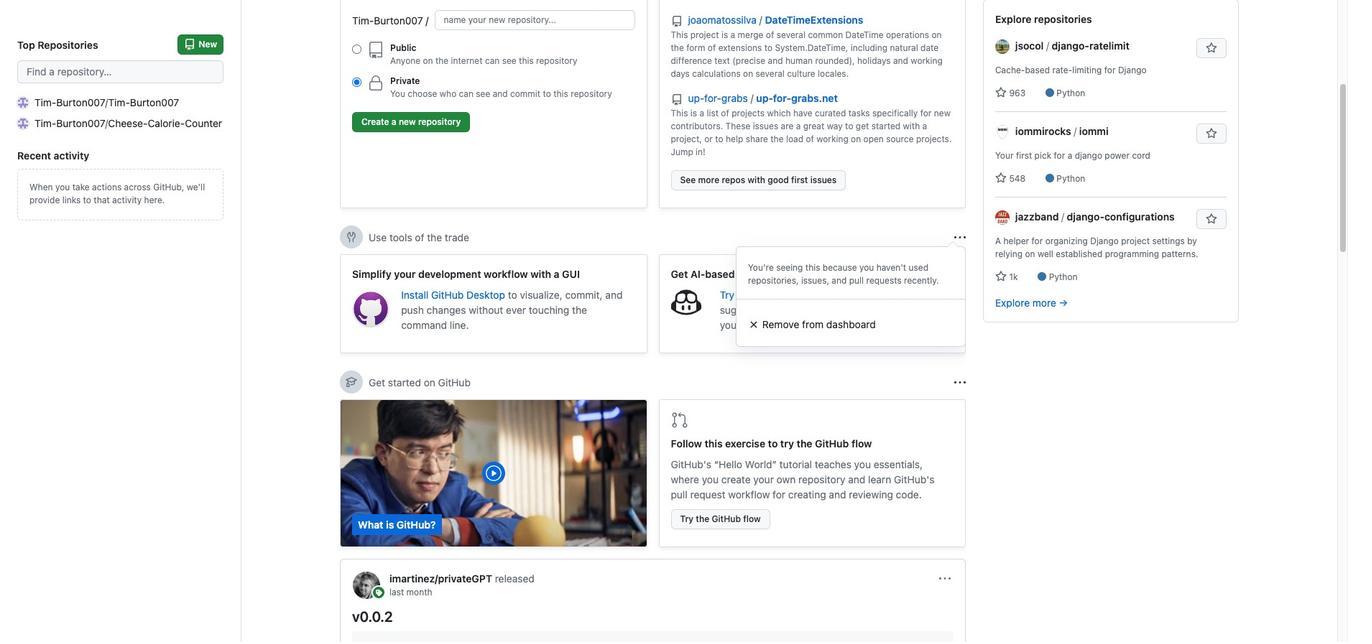 Task type: describe. For each thing, give the bounding box(es) containing it.
0 horizontal spatial with
[[531, 268, 551, 280]]

your inside which suggests entire functions in real time, right from your editor.
[[720, 319, 741, 331]]

which inside which suggests entire functions in real time, right from your editor.
[[888, 289, 915, 301]]

get ai-based coding suggestions
[[671, 268, 832, 280]]

a up projects.
[[923, 121, 927, 132]]

locales.
[[818, 68, 849, 79]]

github inside the simplify your development workflow with a gui element
[[431, 289, 464, 301]]

1 vertical spatial python
[[1057, 173, 1086, 184]]

try the github flow element
[[659, 400, 966, 548]]

limiting
[[1073, 65, 1102, 75]]

code.
[[896, 489, 922, 501]]

1 for- from the left
[[705, 92, 722, 104]]

to inside to visualize, commit, and push changes without ever touching the command line.
[[508, 289, 517, 301]]

Find a repository… text field
[[17, 60, 224, 83]]

to right or
[[715, 134, 724, 144]]

repositories that need your help element
[[659, 0, 966, 208]]

feed tag image
[[373, 587, 385, 599]]

explore for explore repositories
[[996, 13, 1032, 25]]

a right are
[[796, 121, 801, 132]]

you up request
[[702, 474, 719, 486]]

get for get ai-based coding suggestions
[[671, 268, 688, 280]]

project,
[[671, 134, 702, 144]]

can inside private you choose who can see and commit to this repository
[[459, 88, 474, 99]]

a inside this project is a merge of several common datetime operations on the form of  extensions to system.datetime, including natural date difference text (precise and human rounded), holidays and working days calculations on several culture locales.
[[731, 29, 736, 40]]

relying
[[996, 249, 1023, 260]]

good
[[768, 175, 789, 185]]

you inside you're seeing this because you haven't used repositories, issues, and pull requests recently.
[[860, 262, 874, 273]]

django- for configurations
[[1067, 211, 1105, 223]]

to inside when you take actions across github, we'll provide links to that activity here.
[[83, 195, 91, 206]]

create a new repository button
[[352, 112, 470, 132]]

try
[[781, 438, 794, 450]]

for right pick
[[1054, 150, 1066, 161]]

help
[[726, 134, 744, 144]]

here.
[[144, 195, 165, 206]]

cheese calorie counter image
[[17, 118, 29, 129]]

tim- up cheese-
[[108, 96, 130, 109]]

real
[[851, 304, 868, 316]]

push
[[401, 304, 424, 316]]

explore more → link
[[996, 297, 1068, 309]]

on inside the this is a list of projects which have curated tasks specifically for new contributors. these issues are a great way to get started with a project, or to help share the load of working on open source projects. jump in!
[[851, 134, 861, 144]]

follow
[[671, 438, 702, 450]]

github desktop image
[[352, 290, 390, 328]]

commit,
[[565, 289, 603, 301]]

seeing
[[776, 262, 803, 273]]

links
[[62, 195, 81, 206]]

github,
[[153, 182, 184, 193]]

548
[[1007, 173, 1026, 184]]

gui
[[562, 268, 580, 280]]

this inside you're seeing this because you haven't used repositories, issues, and pull requests recently.
[[806, 262, 821, 273]]

0 horizontal spatial started
[[388, 376, 421, 389]]

see inside public anyone on the internet can see this repository
[[502, 55, 517, 66]]

x image
[[748, 319, 760, 330]]

963
[[1007, 88, 1026, 98]]

you're
[[748, 262, 774, 273]]

v0.0.2 link
[[352, 609, 393, 625]]

iommi
[[1080, 125, 1109, 137]]

follow this exercise to try the github flow
[[671, 438, 872, 450]]

dashboard
[[827, 318, 876, 330]]

you inside when you take actions across github, we'll provide links to that activity here.
[[55, 182, 70, 193]]

1 vertical spatial with
[[748, 175, 766, 185]]

jazzband / django-configurations
[[1016, 211, 1175, 223]]

where
[[671, 474, 699, 486]]

from inside 'button'
[[802, 318, 824, 330]]

feed item heading menu image
[[940, 574, 951, 585]]

with inside the this is a list of projects which have curated tasks specifically for new contributors. these issues are a great way to get started with a project, or to help share the load of working on open source projects. jump in!
[[903, 121, 920, 132]]

0 horizontal spatial workflow
[[484, 268, 528, 280]]

this inside public anyone on the internet can see this repository
[[519, 55, 534, 66]]

this inside try the github flow element
[[705, 438, 723, 450]]

tim- for tim-burton007 / tim-burton007
[[35, 96, 56, 109]]

issues inside the this is a list of projects which have curated tasks specifically for new contributors. these issues are a great way to get started with a project, or to help share the load of working on open source projects. jump in!
[[753, 121, 779, 132]]

culture
[[787, 68, 816, 79]]

1 vertical spatial issues
[[811, 175, 837, 185]]

iommirocks / iommi
[[1016, 125, 1109, 137]]

django- for ratelimit
[[1052, 40, 1090, 52]]

/ inside create a new repository element
[[426, 14, 429, 26]]

public anyone on the internet can see this repository
[[390, 42, 578, 66]]

grabs.net
[[791, 92, 838, 104]]

requests
[[867, 275, 902, 286]]

(precise
[[733, 55, 766, 66]]

by
[[1188, 236, 1197, 247]]

provide
[[29, 195, 60, 206]]

recent
[[17, 150, 51, 162]]

explore repositories
[[996, 13, 1092, 25]]

the inside this project is a merge of several common datetime operations on the form of  extensions to system.datetime, including natural date difference text (precise and human rounded), holidays and working days calculations on several culture locales.
[[671, 42, 684, 53]]

development
[[418, 268, 481, 280]]

project inside this project is a merge of several common datetime operations on the form of  extensions to system.datetime, including natural date difference text (precise and human rounded), holidays and working days calculations on several culture locales.
[[691, 29, 719, 40]]

grabs
[[722, 92, 748, 104]]

imartinez/privategpt link
[[390, 573, 492, 585]]

try for try the github flow
[[680, 514, 694, 525]]

your inside github's "hello world" tutorial teaches you essentials, where you create your own repository and learn github's pull request workflow for creating and reviewing code.
[[754, 474, 774, 486]]

power
[[1105, 150, 1130, 161]]

repositories
[[1034, 13, 1092, 25]]

great
[[804, 121, 825, 132]]

started inside the this is a list of projects which have curated tasks specifically for new contributors. these issues are a great way to get started with a project, or to help share the load of working on open source projects. jump in!
[[872, 121, 901, 132]]

this for joaomatossilva
[[671, 29, 688, 40]]

on down command
[[424, 376, 436, 389]]

and down 'natural' on the top right of the page
[[893, 55, 909, 66]]

1 vertical spatial several
[[756, 68, 785, 79]]

or
[[705, 134, 713, 144]]

more for see
[[698, 175, 720, 185]]

repository inside github's "hello world" tutorial teaches you essentials, where you create your own repository and learn github's pull request workflow for creating and reviewing code.
[[799, 474, 846, 486]]

2 up- from the left
[[756, 92, 773, 104]]

"hello
[[714, 459, 743, 471]]

changes
[[427, 304, 466, 316]]

when
[[29, 182, 53, 193]]

form
[[687, 42, 706, 53]]

jsocol
[[1016, 40, 1044, 52]]

load
[[786, 134, 804, 144]]

0 vertical spatial flow
[[852, 438, 872, 450]]

rounded),
[[815, 55, 855, 66]]

what is github?
[[358, 519, 436, 531]]

star image for iommirocks / iommi
[[996, 173, 1007, 184]]

of down 'great'
[[806, 134, 814, 144]]

@imartinez profile image
[[352, 571, 381, 600]]

working inside the this is a list of projects which have curated tasks specifically for new contributors. these issues are a great way to get started with a project, or to help share the load of working on open source projects. jump in!
[[817, 134, 849, 144]]

human
[[786, 55, 813, 66]]

tim-burton007 / cheese-calorie-counter
[[35, 117, 222, 129]]

your first pick for a django power cord
[[996, 150, 1151, 161]]

last month
[[390, 587, 432, 598]]

see more repos with good first issues
[[680, 175, 837, 185]]

0 horizontal spatial repo image
[[367, 42, 385, 59]]

use
[[369, 231, 387, 243]]

curated
[[815, 108, 846, 119]]

git pull request image
[[671, 412, 688, 429]]

a left "gui"
[[554, 268, 560, 280]]

the inside public anyone on the internet can see this repository
[[436, 55, 449, 66]]

repository inside public anyone on the internet can see this repository
[[536, 55, 578, 66]]

calculations
[[692, 68, 741, 79]]

and up reviewing
[[848, 474, 866, 486]]

settings
[[1153, 236, 1185, 247]]

activity inside when you take actions across github, we'll provide links to that activity here.
[[112, 195, 142, 206]]

desktop
[[467, 289, 505, 301]]

your
[[996, 150, 1014, 161]]

github up teaches
[[815, 438, 849, 450]]

natural
[[890, 42, 918, 53]]

used
[[909, 262, 929, 273]]

haven't
[[877, 262, 907, 273]]

project inside a helper for organizing django project settings by relying on well established programming patterns.
[[1122, 236, 1150, 247]]

cord
[[1132, 150, 1151, 161]]

0 horizontal spatial github's
[[671, 459, 712, 471]]

for inside get ai-based coding suggestions element
[[830, 289, 843, 301]]

repo image
[[671, 16, 683, 27]]

based inside explore repositories navigation
[[1025, 65, 1050, 75]]

a inside 'button'
[[392, 116, 397, 127]]

1 vertical spatial github's
[[894, 474, 935, 486]]

tim- for tim-burton007 / cheese-calorie-counter
[[35, 117, 56, 129]]

repository inside private you choose who can see and commit to this repository
[[571, 88, 612, 99]]

joaomatossilva link
[[688, 14, 760, 26]]

of right list
[[721, 108, 729, 119]]

and right creating
[[829, 489, 846, 501]]

repository inside 'button'
[[418, 116, 461, 127]]

take
[[72, 182, 90, 193]]

in!
[[696, 147, 706, 157]]

last
[[390, 587, 404, 598]]

Top Repositories search field
[[17, 60, 224, 83]]

star image for jsocol / django-ratelimit
[[996, 87, 1007, 98]]

explore for explore more →
[[996, 297, 1030, 309]]

is inside this project is a merge of several common datetime operations on the form of  extensions to system.datetime, including natural date difference text (precise and human rounded), holidays and working days calculations on several culture locales.
[[722, 29, 728, 40]]

can inside public anyone on the internet can see this repository
[[485, 55, 500, 66]]

teaches
[[815, 459, 852, 471]]

0 vertical spatial several
[[777, 29, 806, 40]]

of right tools
[[415, 231, 424, 243]]

calorie-
[[148, 117, 185, 129]]

of down "joaomatossilva / datetimeextensions"
[[766, 29, 774, 40]]

we'll
[[187, 182, 205, 193]]

remove from dashboard
[[760, 318, 876, 330]]

datetimeextensions
[[765, 14, 864, 26]]

the right try
[[797, 438, 813, 450]]

v0.0.2
[[352, 609, 393, 625]]

→
[[1059, 297, 1068, 309]]

and left human
[[768, 55, 783, 66]]

projects.
[[916, 134, 952, 144]]

datetime
[[846, 29, 884, 40]]

on down (precise
[[743, 68, 753, 79]]

across
[[124, 182, 151, 193]]

burton007 for tim-burton007 / tim-burton007
[[56, 96, 105, 109]]

django inside a helper for organizing django project settings by relying on well established programming patterns.
[[1091, 236, 1119, 247]]



Task type: locate. For each thing, give the bounding box(es) containing it.
2 horizontal spatial your
[[754, 474, 774, 486]]

2 explore from the top
[[996, 297, 1030, 309]]

repositories
[[38, 38, 98, 51]]

repository
[[536, 55, 578, 66], [571, 88, 612, 99], [418, 116, 461, 127], [799, 474, 846, 486]]

a helper for organizing django project settings by relying on well established programming patterns.
[[996, 236, 1199, 260]]

tim- up lock icon
[[352, 14, 374, 26]]

on down "get"
[[851, 134, 861, 144]]

0 horizontal spatial project
[[691, 29, 719, 40]]

simplify your development workflow with a gui element
[[340, 254, 647, 354]]

open
[[864, 134, 884, 144]]

tim- inside create a new repository element
[[352, 14, 374, 26]]

1 horizontal spatial get
[[671, 268, 688, 280]]

repo image left public
[[367, 42, 385, 59]]

for inside a helper for organizing django project settings by relying on well established programming patterns.
[[1032, 236, 1043, 247]]

2 vertical spatial with
[[531, 268, 551, 280]]

burton007 for tim-burton007 / cheese-calorie-counter
[[56, 117, 105, 129]]

and inside to visualize, commit, and push changes without ever touching the command line.
[[606, 289, 623, 301]]

a inside explore repositories navigation
[[1068, 150, 1073, 161]]

helper
[[1004, 236, 1029, 247]]

counter
[[185, 117, 222, 129]]

explore up @jsocol profile icon
[[996, 13, 1032, 25]]

github inside get ai-based coding suggestions element
[[737, 289, 770, 301]]

what is github? element
[[340, 400, 647, 548]]

common
[[808, 29, 843, 40]]

from inside which suggests entire functions in real time, right from your editor.
[[921, 304, 943, 316]]

1 horizontal spatial activity
[[112, 195, 142, 206]]

on left well
[[1025, 249, 1036, 260]]

programming
[[1105, 249, 1160, 260]]

new inside 'button'
[[399, 116, 416, 127]]

choose
[[408, 88, 437, 99]]

github up suggests
[[737, 289, 770, 301]]

0 vertical spatial first
[[1016, 150, 1032, 161]]

pull inside you're seeing this because you haven't used repositories, issues, and pull requests recently.
[[849, 275, 864, 286]]

anyone
[[390, 55, 421, 66]]

project up programming
[[1122, 236, 1150, 247]]

started right the mortar board image
[[388, 376, 421, 389]]

iommirocks
[[1016, 125, 1072, 137]]

0 horizontal spatial based
[[705, 268, 735, 280]]

0 horizontal spatial flow
[[743, 514, 761, 525]]

pick
[[1035, 150, 1052, 161]]

0 vertical spatial repo image
[[367, 42, 385, 59]]

explore repositories navigation
[[983, 0, 1239, 323]]

see
[[680, 175, 696, 185]]

and down because
[[832, 275, 847, 286]]

1 horizontal spatial try
[[720, 289, 735, 301]]

the down commit,
[[572, 304, 587, 316]]

jump
[[671, 147, 693, 157]]

working inside this project is a merge of several common datetime operations on the form of  extensions to system.datetime, including natural date difference text (precise and human rounded), holidays and working days calculations on several culture locales.
[[911, 55, 943, 66]]

try inside get ai-based coding suggestions element
[[720, 289, 735, 301]]

to down take
[[83, 195, 91, 206]]

the
[[671, 42, 684, 53], [436, 55, 449, 66], [771, 134, 784, 144], [427, 231, 442, 243], [572, 304, 587, 316], [797, 438, 813, 450], [696, 514, 710, 525]]

1 vertical spatial repo image
[[671, 94, 683, 106]]

star image down your
[[996, 173, 1007, 184]]

0 vertical spatial get
[[671, 268, 688, 280]]

1 horizontal spatial is
[[691, 108, 697, 119]]

1 horizontal spatial working
[[911, 55, 943, 66]]

established
[[1056, 249, 1103, 260]]

get inside get ai-based coding suggestions element
[[671, 268, 688, 280]]

for inside github's "hello world" tutorial teaches you essentials, where you create your own repository and learn github's pull request workflow for creating and reviewing code.
[[773, 489, 786, 501]]

2 horizontal spatial with
[[903, 121, 920, 132]]

see inside private you choose who can see and commit to this repository
[[476, 88, 490, 99]]

burton007 up public
[[374, 14, 423, 26]]

why am i seeing this? image
[[955, 232, 966, 243], [955, 377, 966, 389]]

0 horizontal spatial for-
[[705, 92, 722, 104]]

up-for-grabs link
[[688, 92, 751, 104]]

workflow up desktop
[[484, 268, 528, 280]]

0 vertical spatial is
[[722, 29, 728, 40]]

and right commit,
[[606, 289, 623, 301]]

1 vertical spatial your
[[720, 319, 741, 331]]

your down suggests
[[720, 319, 741, 331]]

burton007 down top repositories search field
[[56, 96, 105, 109]]

to left try
[[768, 438, 778, 450]]

this up "hello
[[705, 438, 723, 450]]

and
[[768, 55, 783, 66], [893, 55, 909, 66], [493, 88, 508, 99], [832, 275, 847, 286], [606, 289, 623, 301], [848, 474, 866, 486], [829, 489, 846, 501]]

for down own
[[773, 489, 786, 501]]

0 vertical spatial from
[[921, 304, 943, 316]]

request
[[690, 489, 726, 501]]

@jazzband profile image
[[996, 211, 1010, 225]]

of right "form"
[[708, 42, 716, 53]]

up-
[[688, 92, 705, 104], [756, 92, 773, 104]]

/
[[760, 14, 763, 26], [426, 14, 429, 26], [1047, 40, 1050, 52], [751, 92, 754, 104], [105, 96, 108, 109], [105, 117, 108, 129], [1074, 125, 1077, 137], [1062, 211, 1065, 223]]

which up are
[[767, 108, 791, 119]]

private
[[390, 75, 420, 86]]

1 horizontal spatial can
[[485, 55, 500, 66]]

is down joaomatossilva link
[[722, 29, 728, 40]]

on inside a helper for organizing django project settings by relying on well established programming patterns.
[[1025, 249, 1036, 260]]

0 horizontal spatial from
[[802, 318, 824, 330]]

@jsocol profile image
[[996, 40, 1010, 54]]

issues up share
[[753, 121, 779, 132]]

tim- right tim burton007 icon
[[35, 96, 56, 109]]

to inside private you choose who can see and commit to this repository
[[543, 88, 551, 99]]

0 horizontal spatial working
[[817, 134, 849, 144]]

2 vertical spatial python
[[1049, 272, 1078, 283]]

1 vertical spatial django
[[1091, 236, 1119, 247]]

for-
[[705, 92, 722, 104], [773, 92, 791, 104]]

line.
[[450, 319, 469, 331]]

for inside the this is a list of projects which have curated tasks specifically for new contributors. these issues are a great way to get started with a project, or to help share the load of working on open source projects. jump in!
[[921, 108, 932, 119]]

1 vertical spatial explore
[[996, 297, 1030, 309]]

1 this from the top
[[671, 29, 688, 40]]

burton007 down the tim-burton007 / tim-burton007
[[56, 117, 105, 129]]

repository up commit
[[536, 55, 578, 66]]

0 horizontal spatial more
[[698, 175, 720, 185]]

the down are
[[771, 134, 784, 144]]

text
[[715, 55, 730, 66]]

and inside private you choose who can see and commit to this repository
[[493, 88, 508, 99]]

on
[[932, 29, 942, 40], [423, 55, 433, 66], [743, 68, 753, 79], [851, 134, 861, 144], [1025, 249, 1036, 260], [424, 376, 436, 389]]

2 horizontal spatial is
[[722, 29, 728, 40]]

1 vertical spatial is
[[691, 108, 697, 119]]

mortar board image
[[346, 377, 357, 388]]

top
[[17, 38, 35, 51]]

working
[[911, 55, 943, 66], [817, 134, 849, 144]]

share
[[746, 134, 768, 144]]

0 horizontal spatial pull
[[671, 489, 688, 501]]

explore
[[996, 13, 1032, 25], [996, 297, 1030, 309]]

repository down teaches
[[799, 474, 846, 486]]

0 horizontal spatial issues
[[753, 121, 779, 132]]

1 vertical spatial why am i seeing this? image
[[955, 377, 966, 389]]

on up date
[[932, 29, 942, 40]]

for right "limiting"
[[1105, 65, 1116, 75]]

0 horizontal spatial try
[[680, 514, 694, 525]]

can right who
[[459, 88, 474, 99]]

and inside you're seeing this because you haven't used repositories, issues, and pull requests recently.
[[832, 275, 847, 286]]

patterns.
[[1162, 249, 1199, 260]]

2 vertical spatial is
[[386, 519, 394, 531]]

1 vertical spatial workflow
[[728, 489, 770, 501]]

star image down cache-
[[996, 87, 1007, 98]]

pull inside github's "hello world" tutorial teaches you essentials, where you create your own repository and learn github's pull request workflow for creating and reviewing code.
[[671, 489, 688, 501]]

get
[[856, 121, 869, 132]]

flow up learn
[[852, 438, 872, 450]]

lock image
[[367, 75, 385, 92]]

0 vertical spatial explore
[[996, 13, 1032, 25]]

up- up contributors.
[[688, 92, 705, 104]]

remove from dashboard menu
[[736, 246, 966, 347]]

to left "get"
[[845, 121, 854, 132]]

star image
[[996, 87, 1007, 98], [996, 173, 1007, 184]]

1 horizontal spatial project
[[1122, 236, 1150, 247]]

1 vertical spatial star this repository image
[[1206, 213, 1218, 225]]

a left django
[[1068, 150, 1073, 161]]

to right commit
[[543, 88, 551, 99]]

get started on github
[[369, 376, 471, 389]]

with up visualize,
[[531, 268, 551, 280]]

0 vertical spatial django
[[1118, 65, 1147, 75]]

is for a
[[691, 108, 697, 119]]

django- up 'cache-based rate-limiting for django'
[[1052, 40, 1090, 52]]

configurations
[[1105, 211, 1175, 223]]

1 vertical spatial flow
[[743, 514, 761, 525]]

create a new repository element
[[352, 0, 635, 138]]

1 horizontal spatial new
[[934, 108, 951, 119]]

0 vertical spatial try
[[720, 289, 735, 301]]

github down request
[[712, 514, 741, 525]]

source
[[886, 134, 914, 144]]

with left good
[[748, 175, 766, 185]]

tim-
[[352, 14, 374, 26], [35, 96, 56, 109], [108, 96, 130, 109], [35, 117, 56, 129]]

you up learn
[[854, 459, 871, 471]]

1 horizontal spatial with
[[748, 175, 766, 185]]

@iommirocks profile image
[[996, 125, 1010, 140]]

more inside explore repositories navigation
[[1033, 297, 1057, 309]]

0 horizontal spatial up-
[[688, 92, 705, 104]]

0 horizontal spatial first
[[791, 175, 808, 185]]

1 why am i seeing this? image from the top
[[955, 232, 966, 243]]

this inside this project is a merge of several common datetime operations on the form of  extensions to system.datetime, including natural date difference text (precise and human rounded), holidays and working days calculations on several culture locales.
[[671, 29, 688, 40]]

star this repository image
[[1206, 128, 1218, 139]]

what
[[358, 519, 384, 531]]

your up install
[[394, 268, 416, 280]]

star image
[[996, 271, 1007, 283]]

more for explore
[[1033, 297, 1057, 309]]

remove
[[763, 318, 800, 330]]

tim- for tim-burton007 /
[[352, 14, 374, 26]]

1 vertical spatial started
[[388, 376, 421, 389]]

pull down "where"
[[671, 489, 688, 501]]

1 vertical spatial from
[[802, 318, 824, 330]]

this up contributors.
[[671, 108, 688, 119]]

this up issues,
[[806, 262, 821, 273]]

to visualize, commit, and push changes without ever touching the command line.
[[401, 289, 623, 331]]

tools image
[[346, 231, 357, 243]]

create
[[362, 116, 389, 127]]

internet
[[451, 55, 483, 66]]

1 horizontal spatial for-
[[773, 92, 791, 104]]

have
[[794, 108, 813, 119]]

this
[[519, 55, 534, 66], [554, 88, 568, 99], [806, 262, 821, 273], [705, 438, 723, 450]]

try down request
[[680, 514, 694, 525]]

1 vertical spatial star image
[[996, 173, 1007, 184]]

python down your first pick for a django power cord
[[1057, 173, 1086, 184]]

repo image
[[367, 42, 385, 59], [671, 94, 683, 106]]

first
[[1016, 150, 1032, 161], [791, 175, 808, 185]]

2 this from the top
[[671, 108, 688, 119]]

github's up "where"
[[671, 459, 712, 471]]

to inside this project is a merge of several common datetime operations on the form of  extensions to system.datetime, including natural date difference text (precise and human rounded), holidays and working days calculations on several culture locales.
[[765, 42, 773, 53]]

a left list
[[700, 108, 704, 119]]

new inside the this is a list of projects which have curated tasks specifically for new contributors. these issues are a great way to get started with a project, or to help share the load of working on open source projects. jump in!
[[934, 108, 951, 119]]

what is github? image
[[341, 400, 647, 547]]

this for up-for-grabs
[[671, 108, 688, 119]]

try github copilot free for 30 days, link
[[720, 289, 888, 301]]

in
[[841, 304, 849, 316]]

days,
[[860, 289, 885, 301]]

None radio
[[352, 45, 362, 54], [352, 78, 362, 87], [352, 45, 362, 54], [352, 78, 362, 87]]

can right internet
[[485, 55, 500, 66]]

which inside the this is a list of projects which have curated tasks specifically for new contributors. these issues are a great way to get started with a project, or to help share the load of working on open source projects. jump in!
[[767, 108, 791, 119]]

0 horizontal spatial your
[[394, 268, 416, 280]]

visualize,
[[520, 289, 563, 301]]

the inside to visualize, commit, and push changes without ever touching the command line.
[[572, 304, 587, 316]]

play image
[[485, 465, 502, 482]]

see right who
[[476, 88, 490, 99]]

first inside explore repositories navigation
[[1016, 150, 1032, 161]]

0 horizontal spatial see
[[476, 88, 490, 99]]

1 star image from the top
[[996, 87, 1007, 98]]

several down "joaomatossilva / datetimeextensions"
[[777, 29, 806, 40]]

tim-burton007 /
[[352, 14, 429, 26]]

first inside repositories that need your help element
[[791, 175, 808, 185]]

Repository name text field
[[435, 10, 635, 30]]

get right the mortar board image
[[369, 376, 385, 389]]

more inside repositories that need your help element
[[698, 175, 720, 185]]

burton007 for tim-burton007 /
[[374, 14, 423, 26]]

1 explore from the top
[[996, 13, 1032, 25]]

specifically
[[873, 108, 918, 119]]

this inside the this is a list of projects which have curated tasks specifically for new contributors. these issues are a great way to get started with a project, or to help share the load of working on open source projects. jump in!
[[671, 108, 688, 119]]

github up changes
[[431, 289, 464, 301]]

1 horizontal spatial from
[[921, 304, 943, 316]]

python for ratelimit
[[1057, 88, 1086, 98]]

github down the line.
[[438, 376, 471, 389]]

to inside try the github flow element
[[768, 438, 778, 450]]

projects
[[732, 108, 765, 119]]

0 vertical spatial star image
[[996, 87, 1007, 98]]

python for configurations
[[1049, 272, 1078, 283]]

the inside the this is a list of projects which have curated tasks specifically for new contributors. these issues are a great way to get started with a project, or to help share the load of working on open source projects. jump in!
[[771, 134, 784, 144]]

for up well
[[1032, 236, 1043, 247]]

which
[[767, 108, 791, 119], [888, 289, 915, 301]]

is inside the this is a list of projects which have curated tasks specifically for new contributors. these issues are a great way to get started with a project, or to help share the load of working on open source projects. jump in!
[[691, 108, 697, 119]]

tutorial
[[780, 459, 812, 471]]

including
[[851, 42, 888, 53]]

try for try github copilot free for 30 days,
[[720, 289, 735, 301]]

1 vertical spatial working
[[817, 134, 849, 144]]

0 vertical spatial star this repository image
[[1206, 42, 1218, 54]]

django down ratelimit
[[1118, 65, 1147, 75]]

rate-
[[1053, 65, 1073, 75]]

1 vertical spatial pull
[[671, 489, 688, 501]]

0 vertical spatial which
[[767, 108, 791, 119]]

1 horizontal spatial first
[[1016, 150, 1032, 161]]

holidays
[[858, 55, 891, 66]]

1 up- from the left
[[688, 92, 705, 104]]

cache-based rate-limiting for django
[[996, 65, 1147, 75]]

2 why am i seeing this? image from the top
[[955, 377, 966, 389]]

1 horizontal spatial up-
[[756, 92, 773, 104]]

recently.
[[904, 275, 939, 286]]

and left commit
[[493, 88, 508, 99]]

star this repository image
[[1206, 42, 1218, 54], [1206, 213, 1218, 225]]

1 vertical spatial try
[[680, 514, 694, 525]]

0 vertical spatial workflow
[[484, 268, 528, 280]]

up- up projects on the top of page
[[756, 92, 773, 104]]

month
[[407, 587, 432, 598]]

is for github?
[[386, 519, 394, 531]]

1 vertical spatial which
[[888, 289, 915, 301]]

jsocol / django-ratelimit
[[1016, 40, 1130, 52]]

1 vertical spatial activity
[[112, 195, 142, 206]]

star this repository image for jsocol / django-ratelimit
[[1206, 42, 1218, 54]]

star this repository image for jazzband / django-configurations
[[1206, 213, 1218, 225]]

1 horizontal spatial workflow
[[728, 489, 770, 501]]

django
[[1118, 65, 1147, 75], [1091, 236, 1119, 247]]

working down date
[[911, 55, 943, 66]]

on inside public anyone on the internet can see this repository
[[423, 55, 433, 66]]

imartinez/privategpt released
[[390, 573, 535, 585]]

0 vertical spatial your
[[394, 268, 416, 280]]

this inside private you choose who can see and commit to this repository
[[554, 88, 568, 99]]

more left '→'
[[1033, 297, 1057, 309]]

several down (precise
[[756, 68, 785, 79]]

which up right
[[888, 289, 915, 301]]

tim burton007 image
[[17, 97, 29, 108]]

1 horizontal spatial started
[[872, 121, 901, 132]]

issues right good
[[811, 175, 837, 185]]

2 for- from the left
[[773, 92, 791, 104]]

based left the rate-
[[1025, 65, 1050, 75]]

0 vertical spatial activity
[[54, 150, 89, 162]]

is up contributors.
[[691, 108, 697, 119]]

a right create
[[392, 116, 397, 127]]

new down you
[[399, 116, 416, 127]]

python down 'cache-based rate-limiting for django'
[[1057, 88, 1086, 98]]

you
[[390, 88, 405, 99]]

project up "form"
[[691, 29, 719, 40]]

2 star this repository image from the top
[[1206, 213, 1218, 225]]

get for get started on github
[[369, 376, 385, 389]]

2 vertical spatial your
[[754, 474, 774, 486]]

card preview element
[[352, 632, 954, 643]]

for left 30
[[830, 289, 843, 301]]

explore down 1k
[[996, 297, 1030, 309]]

1 horizontal spatial repo image
[[671, 94, 683, 106]]

0 vertical spatial can
[[485, 55, 500, 66]]

0 horizontal spatial activity
[[54, 150, 89, 162]]

the down request
[[696, 514, 710, 525]]

github's
[[671, 459, 712, 471], [894, 474, 935, 486]]

1 horizontal spatial based
[[1025, 65, 1050, 75]]

django- up organizing
[[1067, 211, 1105, 223]]

for
[[1105, 65, 1116, 75], [921, 108, 932, 119], [1054, 150, 1066, 161], [1032, 236, 1043, 247], [830, 289, 843, 301], [773, 489, 786, 501]]

0 vertical spatial pull
[[849, 275, 864, 286]]

repo image down days
[[671, 94, 683, 106]]

1 vertical spatial can
[[459, 88, 474, 99]]

creating
[[788, 489, 826, 501]]

tim- right cheese calorie counter image
[[35, 117, 56, 129]]

your
[[394, 268, 416, 280], [720, 319, 741, 331], [754, 474, 774, 486]]

0 vertical spatial more
[[698, 175, 720, 185]]

0 vertical spatial why am i seeing this? image
[[955, 232, 966, 243]]

burton007 up calorie-
[[130, 96, 179, 109]]

who
[[440, 88, 457, 99]]

the left trade
[[427, 231, 442, 243]]

flow down "create"
[[743, 514, 761, 525]]

0 horizontal spatial can
[[459, 88, 474, 99]]

0 vertical spatial see
[[502, 55, 517, 66]]

burton007 inside create a new repository element
[[374, 14, 423, 26]]

0 vertical spatial issues
[[753, 121, 779, 132]]

0 horizontal spatial get
[[369, 376, 385, 389]]

to up (precise
[[765, 42, 773, 53]]

workflow down "create"
[[728, 489, 770, 501]]

the left internet
[[436, 55, 449, 66]]

try the github flow
[[680, 514, 761, 525]]

1 horizontal spatial which
[[888, 289, 915, 301]]

1 vertical spatial this
[[671, 108, 688, 119]]

first left pick
[[1016, 150, 1032, 161]]

get ai-based coding suggestions element
[[659, 254, 966, 354]]

1 vertical spatial based
[[705, 268, 735, 280]]

1 horizontal spatial issues
[[811, 175, 837, 185]]

flow
[[852, 438, 872, 450], [743, 514, 761, 525]]

list
[[707, 108, 719, 119]]

0 vertical spatial working
[[911, 55, 943, 66]]

1 horizontal spatial see
[[502, 55, 517, 66]]

workflow inside github's "hello world" tutorial teaches you essentials, where you create your own repository and learn github's pull request workflow for creating and reviewing code.
[[728, 489, 770, 501]]

2 star image from the top
[[996, 173, 1007, 184]]

this right commit
[[554, 88, 568, 99]]

learn
[[868, 474, 892, 486]]

see more repos with good first issues link
[[671, 170, 846, 190]]

1 vertical spatial more
[[1033, 297, 1057, 309]]

github?
[[397, 519, 436, 531]]

activity up take
[[54, 150, 89, 162]]

0 horizontal spatial which
[[767, 108, 791, 119]]

for up projects.
[[921, 108, 932, 119]]

to
[[765, 42, 773, 53], [543, 88, 551, 99], [845, 121, 854, 132], [715, 134, 724, 144], [83, 195, 91, 206], [508, 289, 517, 301], [768, 438, 778, 450]]

1 star this repository image from the top
[[1206, 42, 1218, 54]]

0 vertical spatial based
[[1025, 65, 1050, 75]]

python up '→'
[[1049, 272, 1078, 283]]

operations
[[886, 29, 930, 40]]

explore more →
[[996, 297, 1068, 309]]

0 vertical spatial github's
[[671, 459, 712, 471]]



Task type: vqa. For each thing, say whether or not it's contained in the screenshot.
the issue opened image
no



